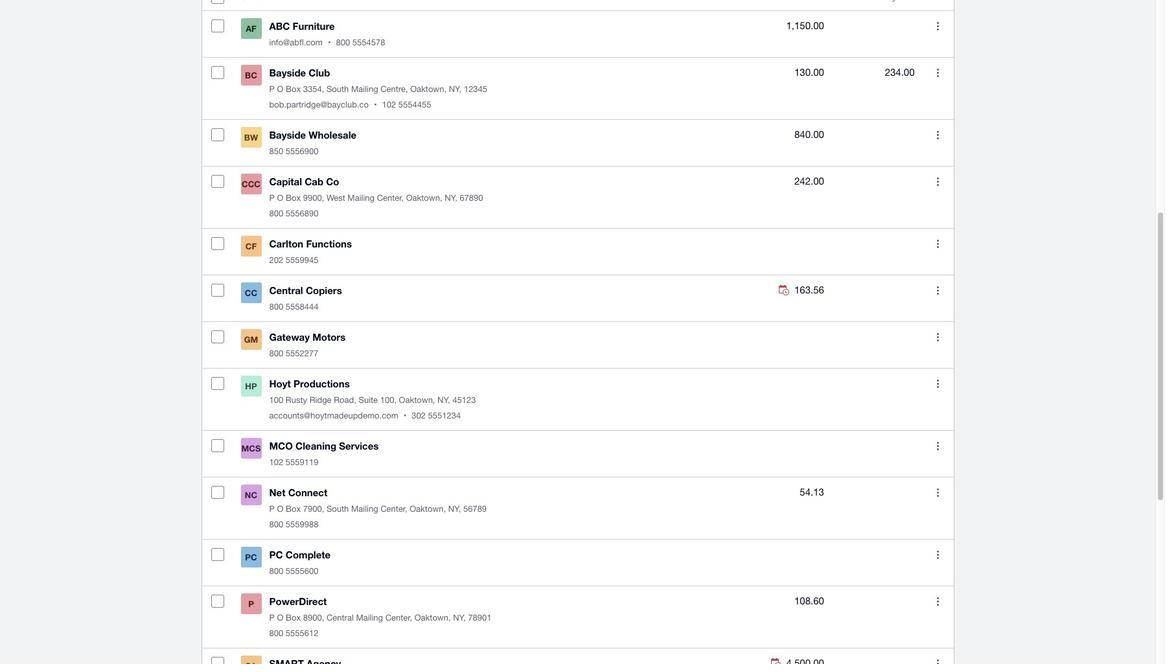 Task type: vqa. For each thing, say whether or not it's contained in the screenshot.
NY, within BAYSIDE CLUB P O BOX 3354, SOUTH MAILING CENTRE, OAKTOWN, NY, 12345 BOB.PARTRIDGE@BAYCLUB.CO • 102 5554455
yes



Task type: locate. For each thing, give the bounding box(es) containing it.
mailing
[[351, 84, 378, 94], [348, 193, 375, 203], [351, 505, 378, 514], [356, 614, 383, 623]]

2 more row options button from the top
[[926, 60, 952, 86]]

south right the 7900,
[[327, 505, 349, 514]]

9 more row options button from the top
[[926, 433, 952, 459]]

center, inside capital cab co p o box 9900, west mailing center, oaktown, ny, 67890 800 5556890
[[377, 193, 404, 203]]

mailing right 'west'
[[348, 193, 375, 203]]

hoyt
[[269, 378, 291, 390]]

850
[[269, 147, 283, 156]]

5559119
[[286, 458, 319, 468]]

0 vertical spatial south
[[327, 84, 349, 94]]

ny, left 78901
[[453, 614, 466, 623]]

ny, left 67890
[[445, 193, 458, 203]]

pc left pc complete 800 5555600
[[245, 553, 257, 563]]

bayside up 850
[[269, 129, 306, 141]]

bayside for bayside wholesale
[[269, 129, 306, 141]]

club
[[309, 67, 330, 79]]

0 vertical spatial bayside
[[269, 67, 306, 79]]

more row options image for capital cab co
[[938, 177, 940, 186]]

p inside bayside club p o box 3354, south mailing centre, oaktown, ny, 12345 bob.partridge@bayclub.co • 102 5554455
[[269, 84, 275, 94]]

130.00
[[795, 67, 825, 78]]

1 horizontal spatial 102
[[382, 100, 396, 110]]

0 vertical spatial central
[[269, 285, 303, 296]]

3 box from the top
[[286, 505, 301, 514]]

box up 5559988
[[286, 505, 301, 514]]

ccc
[[242, 179, 261, 189]]

more row options image
[[938, 69, 940, 77], [938, 177, 940, 186], [938, 286, 940, 295], [938, 551, 940, 559], [938, 598, 940, 606]]

center, inside powerdirect p o box 8900, central mailing center, oaktown, ny, 78901 800 5555612
[[386, 614, 412, 623]]

oaktown, left 56789
[[410, 505, 446, 514]]

800
[[336, 38, 350, 47], [269, 209, 283, 219], [269, 302, 283, 312], [269, 349, 283, 359], [269, 520, 283, 530], [269, 567, 283, 577], [269, 629, 283, 639]]

1 more row options button from the top
[[926, 13, 952, 39]]

p inside powerdirect p o box 8900, central mailing center, oaktown, ny, 78901 800 5555612
[[269, 614, 275, 623]]

o inside powerdirect p o box 8900, central mailing center, oaktown, ny, 78901 800 5555612
[[277, 614, 284, 623]]

54.13 link
[[800, 485, 825, 501]]

163.56
[[795, 285, 825, 296]]

more row options image for carlton functions
[[938, 240, 940, 248]]

box
[[286, 84, 301, 94], [286, 193, 301, 203], [286, 505, 301, 514], [286, 614, 301, 623]]

central up "5558444"
[[269, 285, 303, 296]]

centre,
[[381, 84, 408, 94]]

p down powerdirect
[[269, 614, 275, 623]]

0 vertical spatial •
[[328, 38, 331, 47]]

• left '302'
[[404, 411, 407, 421]]

2 o from the top
[[277, 193, 284, 203]]

7 more row options button from the top
[[926, 324, 952, 350]]

800 inside capital cab co p o box 9900, west mailing center, oaktown, ny, 67890 800 5556890
[[269, 209, 283, 219]]

box down powerdirect
[[286, 614, 301, 623]]

67890
[[460, 193, 483, 203]]

1 vertical spatial bayside
[[269, 129, 306, 141]]

1 horizontal spatial •
[[374, 100, 377, 110]]

bayside inside bayside club p o box 3354, south mailing centre, oaktown, ny, 12345 bob.partridge@bayclub.co • 102 5554455
[[269, 67, 306, 79]]

ny, inside bayside club p o box 3354, south mailing centre, oaktown, ny, 12345 bob.partridge@bayclub.co • 102 5554455
[[449, 84, 462, 94]]

0 horizontal spatial central
[[269, 285, 303, 296]]

oaktown, up '302'
[[399, 396, 435, 405]]

2 south from the top
[[327, 505, 349, 514]]

more row options button for bayside club
[[926, 60, 952, 86]]

p down net
[[269, 505, 275, 514]]

o left 3354, on the top of page
[[277, 84, 284, 94]]

bayside
[[269, 67, 306, 79], [269, 129, 306, 141]]

5 more row options image from the top
[[938, 380, 940, 388]]

840.00 link
[[795, 127, 825, 143]]

abc
[[269, 20, 290, 32]]

more row options image for mco cleaning services
[[938, 442, 940, 450]]

0 vertical spatial 102
[[382, 100, 396, 110]]

0 horizontal spatial •
[[328, 38, 331, 47]]

1 vertical spatial 102
[[269, 458, 283, 468]]

oaktown,
[[411, 84, 447, 94], [406, 193, 443, 203], [399, 396, 435, 405], [410, 505, 446, 514], [415, 614, 451, 623]]

800 inside gateway motors 800 5552277
[[269, 349, 283, 359]]

o down powerdirect
[[277, 614, 284, 623]]

5555612
[[286, 629, 319, 639]]

capital cab co p o box 9900, west mailing center, oaktown, ny, 67890 800 5556890
[[269, 176, 483, 219]]

o down net
[[277, 505, 284, 514]]

102 down centre,
[[382, 100, 396, 110]]

6 more row options button from the top
[[926, 278, 952, 304]]

box up 5556890 on the left top
[[286, 193, 301, 203]]

•
[[328, 38, 331, 47], [374, 100, 377, 110], [404, 411, 407, 421]]

south for club
[[327, 84, 349, 94]]

south right 3354, on the top of page
[[327, 84, 349, 94]]

motors
[[313, 331, 346, 343]]

1 bayside from the top
[[269, 67, 306, 79]]

connect
[[288, 487, 328, 499]]

p left powerdirect
[[248, 599, 254, 610]]

cab
[[305, 176, 324, 188]]

2 vertical spatial •
[[404, 411, 407, 421]]

0 vertical spatial center,
[[377, 193, 404, 203]]

3 more row options image from the top
[[938, 286, 940, 295]]

nc
[[245, 490, 258, 501]]

bayside inside bayside wholesale 850 5556900
[[269, 129, 306, 141]]

more row options image for gateway motors
[[938, 333, 940, 342]]

oaktown, inside capital cab co p o box 9900, west mailing center, oaktown, ny, 67890 800 5556890
[[406, 193, 443, 203]]

south inside bayside club p o box 3354, south mailing centre, oaktown, ny, 12345 bob.partridge@bayclub.co • 102 5554455
[[327, 84, 349, 94]]

cleaning
[[296, 440, 337, 452]]

pc
[[269, 549, 283, 561], [245, 553, 257, 563]]

mco cleaning services 102 5559119
[[269, 440, 379, 468]]

hp
[[245, 381, 257, 392]]

2 horizontal spatial •
[[404, 411, 407, 421]]

p left 3354, on the top of page
[[269, 84, 275, 94]]

3 o from the top
[[277, 505, 284, 514]]

2 more row options image from the top
[[938, 177, 940, 186]]

2 bayside from the top
[[269, 129, 306, 141]]

4 o from the top
[[277, 614, 284, 623]]

102 down the mco
[[269, 458, 283, 468]]

3 more row options image from the top
[[938, 240, 940, 248]]

south inside 'net connect p o box 7900, south mailing center, oaktown, ny, 56789 800 5559988'
[[327, 505, 349, 514]]

oaktown, inside powerdirect p o box 8900, central mailing center, oaktown, ny, 78901 800 5555612
[[415, 614, 451, 623]]

5556900
[[286, 147, 319, 156]]

0 horizontal spatial pc
[[245, 553, 257, 563]]

3 more row options button from the top
[[926, 122, 952, 148]]

ny,
[[449, 84, 462, 94], [445, 193, 458, 203], [438, 396, 450, 405], [449, 505, 461, 514], [453, 614, 466, 623]]

• down furniture in the left top of the page
[[328, 38, 331, 47]]

oaktown, left 67890
[[406, 193, 443, 203]]

o inside bayside club p o box 3354, south mailing centre, oaktown, ny, 12345 bob.partridge@bayclub.co • 102 5554455
[[277, 84, 284, 94]]

1 box from the top
[[286, 84, 301, 94]]

0 horizontal spatial 102
[[269, 458, 283, 468]]

1 vertical spatial •
[[374, 100, 377, 110]]

800 left "5558444"
[[269, 302, 283, 312]]

ny, inside powerdirect p o box 8900, central mailing center, oaktown, ny, 78901 800 5555612
[[453, 614, 466, 623]]

bayside up 3354, on the top of page
[[269, 67, 306, 79]]

45123
[[453, 396, 476, 405]]

1 vertical spatial south
[[327, 505, 349, 514]]

co
[[326, 176, 339, 188]]

4 more row options button from the top
[[926, 169, 952, 195]]

ny, up 5551234 on the left
[[438, 396, 450, 405]]

• inside bayside club p o box 3354, south mailing centre, oaktown, ny, 12345 bob.partridge@bayclub.co • 102 5554455
[[374, 100, 377, 110]]

p down capital
[[269, 193, 275, 203]]

mailing right "8900," at the bottom left of page
[[356, 614, 383, 623]]

south
[[327, 84, 349, 94], [327, 505, 349, 514]]

west
[[327, 193, 345, 203]]

1 o from the top
[[277, 84, 284, 94]]

2 more row options image from the top
[[938, 131, 940, 139]]

• left 5554455
[[374, 100, 377, 110]]

13 more row options button from the top
[[926, 651, 952, 665]]

1 south from the top
[[327, 84, 349, 94]]

oaktown, up 5554455
[[411, 84, 447, 94]]

p inside 'net connect p o box 7900, south mailing center, oaktown, ny, 56789 800 5559988'
[[269, 505, 275, 514]]

54.13
[[800, 487, 825, 498]]

oaktown, inside 'hoyt productions 100 rusty ridge road, suite 100, oaktown, ny, 45123 accounts@hoytmadeupdemo.com • 302 5551234'
[[399, 396, 435, 405]]

mailing right the 7900,
[[351, 505, 378, 514]]

ny, inside 'hoyt productions 100 rusty ridge road, suite 100, oaktown, ny, 45123 accounts@hoytmadeupdemo.com • 302 5551234'
[[438, 396, 450, 405]]

more row options button
[[926, 13, 952, 39], [926, 60, 952, 86], [926, 122, 952, 148], [926, 169, 952, 195], [926, 231, 952, 257], [926, 278, 952, 304], [926, 324, 952, 350], [926, 371, 952, 397], [926, 433, 952, 459], [926, 480, 952, 506], [926, 542, 952, 568], [926, 589, 952, 615], [926, 651, 952, 665]]

pc inside pc complete 800 5555600
[[269, 549, 283, 561]]

800 inside 'net connect p o box 7900, south mailing center, oaktown, ny, 56789 800 5559988'
[[269, 520, 283, 530]]

more row options image for abc furniture
[[938, 22, 940, 30]]

pc left complete
[[269, 549, 283, 561]]

1 more row options image from the top
[[938, 22, 940, 30]]

p
[[269, 84, 275, 94], [269, 193, 275, 203], [269, 505, 275, 514], [248, 599, 254, 610], [269, 614, 275, 623]]

7 more row options image from the top
[[938, 489, 940, 497]]

5552277
[[286, 349, 319, 359]]

net
[[269, 487, 286, 499]]

5 more row options image from the top
[[938, 598, 940, 606]]

800 left 5555612
[[269, 629, 283, 639]]

pc complete 800 5555600
[[269, 549, 331, 577]]

6 more row options image from the top
[[938, 442, 940, 450]]

800 left 5556890 on the left top
[[269, 209, 283, 219]]

800 left 5554578
[[336, 38, 350, 47]]

12 more row options button from the top
[[926, 589, 952, 615]]

5 more row options button from the top
[[926, 231, 952, 257]]

242.00
[[795, 176, 825, 187]]

11 more row options button from the top
[[926, 542, 952, 568]]

1 horizontal spatial central
[[327, 614, 354, 623]]

8 more row options button from the top
[[926, 371, 952, 397]]

complete
[[286, 549, 331, 561]]

800 inside central copiers 800 5558444
[[269, 302, 283, 312]]

ny, left 12345
[[449, 84, 462, 94]]

bw
[[244, 132, 258, 143]]

oaktown, left 78901
[[415, 614, 451, 623]]

net connect p o box 7900, south mailing center, oaktown, ny, 56789 800 5559988
[[269, 487, 487, 530]]

box left 3354, on the top of page
[[286, 84, 301, 94]]

10 more row options button from the top
[[926, 480, 952, 506]]

12345
[[464, 84, 488, 94]]

central right "8900," at the bottom left of page
[[327, 614, 354, 623]]

100,
[[380, 396, 397, 405]]

ny, left 56789
[[449, 505, 461, 514]]

4 box from the top
[[286, 614, 301, 623]]

abc furniture info@abfl.com • 800 5554578
[[269, 20, 385, 47]]

800 down gateway
[[269, 349, 283, 359]]

o inside 'net connect p o box 7900, south mailing center, oaktown, ny, 56789 800 5559988'
[[277, 505, 284, 514]]

center,
[[377, 193, 404, 203], [381, 505, 408, 514], [386, 614, 412, 623]]

800 left '5555600'
[[269, 567, 283, 577]]

1 vertical spatial center,
[[381, 505, 408, 514]]

o
[[277, 84, 284, 94], [277, 193, 284, 203], [277, 505, 284, 514], [277, 614, 284, 623]]

more row options image
[[938, 22, 940, 30], [938, 131, 940, 139], [938, 240, 940, 248], [938, 333, 940, 342], [938, 380, 940, 388], [938, 442, 940, 450], [938, 489, 940, 497], [938, 660, 940, 665]]

o inside capital cab co p o box 9900, west mailing center, oaktown, ny, 67890 800 5556890
[[277, 193, 284, 203]]

2 vertical spatial center,
[[386, 614, 412, 623]]

800 left 5559988
[[269, 520, 283, 530]]

mailing left centre,
[[351, 84, 378, 94]]

more row options image for hoyt productions
[[938, 380, 940, 388]]

productions
[[294, 378, 350, 390]]

o down capital
[[277, 193, 284, 203]]

2 box from the top
[[286, 193, 301, 203]]

1 vertical spatial central
[[327, 614, 354, 623]]

mcs
[[242, 444, 261, 454]]

1 more row options image from the top
[[938, 69, 940, 77]]

4 more row options image from the top
[[938, 333, 940, 342]]

box inside bayside club p o box 3354, south mailing centre, oaktown, ny, 12345 bob.partridge@bayclub.co • 102 5554455
[[286, 84, 301, 94]]

102
[[382, 100, 396, 110], [269, 458, 283, 468]]

info@abfl.com
[[269, 38, 323, 47]]

56789
[[464, 505, 487, 514]]

more row options button for capital cab co
[[926, 169, 952, 195]]

1 horizontal spatial pc
[[269, 549, 283, 561]]

4 more row options image from the top
[[938, 551, 940, 559]]

more row options button for central copiers
[[926, 278, 952, 304]]

central
[[269, 285, 303, 296], [327, 614, 354, 623]]

central copiers 800 5558444
[[269, 285, 342, 312]]



Task type: describe. For each thing, give the bounding box(es) containing it.
8900,
[[303, 614, 324, 623]]

800 inside powerdirect p o box 8900, central mailing center, oaktown, ny, 78901 800 5555612
[[269, 629, 283, 639]]

mco
[[269, 440, 293, 452]]

south for connect
[[327, 505, 349, 514]]

9900,
[[303, 193, 324, 203]]

bayside wholesale 850 5556900
[[269, 129, 357, 156]]

powerdirect
[[269, 596, 327, 608]]

suite
[[359, 396, 378, 405]]

more row options button for hoyt productions
[[926, 371, 952, 397]]

carlton
[[269, 238, 304, 250]]

gateway
[[269, 331, 310, 343]]

gm
[[244, 335, 258, 345]]

more row options image for bayside club
[[938, 69, 940, 77]]

more row options button for carlton functions
[[926, 231, 952, 257]]

• inside 'hoyt productions 100 rusty ridge road, suite 100, oaktown, ny, 45123 accounts@hoytmadeupdemo.com • 302 5551234'
[[404, 411, 407, 421]]

central inside central copiers 800 5558444
[[269, 285, 303, 296]]

furniture
[[293, 20, 335, 32]]

services
[[339, 440, 379, 452]]

rusty
[[286, 396, 307, 405]]

cc
[[245, 288, 258, 298]]

5554455
[[399, 100, 431, 110]]

more row options image for net connect
[[938, 489, 940, 497]]

840.00
[[795, 129, 825, 140]]

ny, inside capital cab co p o box 9900, west mailing center, oaktown, ny, 67890 800 5556890
[[445, 193, 458, 203]]

copiers
[[306, 285, 342, 296]]

more row options image for central copiers
[[938, 286, 940, 295]]

more row options image for pc complete
[[938, 551, 940, 559]]

5559988
[[286, 520, 319, 530]]

242.00 link
[[795, 174, 825, 189]]

p inside capital cab co p o box 9900, west mailing center, oaktown, ny, 67890 800 5556890
[[269, 193, 275, 203]]

8 more row options image from the top
[[938, 660, 940, 665]]

more row options button for abc furniture
[[926, 13, 952, 39]]

cf
[[246, 241, 257, 252]]

ridge
[[310, 396, 332, 405]]

hoyt productions 100 rusty ridge road, suite 100, oaktown, ny, 45123 accounts@hoytmadeupdemo.com • 302 5551234
[[269, 378, 476, 421]]

100
[[269, 396, 283, 405]]

108.60 link
[[795, 594, 825, 610]]

more row options button for gateway motors
[[926, 324, 952, 350]]

108.60
[[795, 596, 825, 607]]

more row options button for net connect
[[926, 480, 952, 506]]

oaktown, inside bayside club p o box 3354, south mailing centre, oaktown, ny, 12345 bob.partridge@bayclub.co • 102 5554455
[[411, 84, 447, 94]]

gateway motors 800 5552277
[[269, 331, 346, 359]]

78901
[[468, 614, 492, 623]]

202
[[269, 256, 283, 265]]

234.00
[[886, 67, 915, 78]]

102 inside bayside club p o box 3354, south mailing centre, oaktown, ny, 12345 bob.partridge@bayclub.co • 102 5554455
[[382, 100, 396, 110]]

234.00 link
[[886, 65, 915, 81]]

bob.partridge@bayclub.co
[[269, 100, 369, 110]]

1,150.00
[[787, 20, 825, 31]]

powerdirect p o box 8900, central mailing center, oaktown, ny, 78901 800 5555612
[[269, 596, 492, 639]]

center, inside 'net connect p o box 7900, south mailing center, oaktown, ny, 56789 800 5559988'
[[381, 505, 408, 514]]

bayside club p o box 3354, south mailing centre, oaktown, ny, 12345 bob.partridge@bayclub.co • 102 5554455
[[269, 67, 488, 110]]

1,150.00 link
[[787, 18, 825, 34]]

carlton functions 202 5559945
[[269, 238, 352, 265]]

5556890
[[286, 209, 319, 219]]

functions
[[306, 238, 352, 250]]

box inside capital cab co p o box 9900, west mailing center, oaktown, ny, 67890 800 5556890
[[286, 193, 301, 203]]

pc for pc
[[245, 553, 257, 563]]

130.00 link
[[795, 65, 825, 81]]

5551234
[[428, 411, 461, 421]]

more row options button for powerdirect
[[926, 589, 952, 615]]

capital
[[269, 176, 302, 188]]

more row options button for mco cleaning services
[[926, 433, 952, 459]]

800 inside pc complete 800 5555600
[[269, 567, 283, 577]]

box inside 'net connect p o box 7900, south mailing center, oaktown, ny, 56789 800 5559988'
[[286, 505, 301, 514]]

box inside powerdirect p o box 8900, central mailing center, oaktown, ny, 78901 800 5555612
[[286, 614, 301, 623]]

302
[[412, 411, 426, 421]]

• inside abc furniture info@abfl.com • 800 5554578
[[328, 38, 331, 47]]

5555600
[[286, 567, 319, 577]]

7900,
[[303, 505, 324, 514]]

bc
[[245, 70, 257, 81]]

mailing inside capital cab co p o box 9900, west mailing center, oaktown, ny, 67890 800 5556890
[[348, 193, 375, 203]]

mailing inside bayside club p o box 3354, south mailing centre, oaktown, ny, 12345 bob.partridge@bayclub.co • 102 5554455
[[351, 84, 378, 94]]

5559945
[[286, 256, 319, 265]]

ny, inside 'net connect p o box 7900, south mailing center, oaktown, ny, 56789 800 5559988'
[[449, 505, 461, 514]]

more row options button for bayside wholesale
[[926, 122, 952, 148]]

more row options image for powerdirect
[[938, 598, 940, 606]]

3354,
[[303, 84, 324, 94]]

pc for pc complete 800 5555600
[[269, 549, 283, 561]]

af
[[246, 23, 257, 34]]

central inside powerdirect p o box 8900, central mailing center, oaktown, ny, 78901 800 5555612
[[327, 614, 354, 623]]

accounts@hoytmadeupdemo.com
[[269, 411, 399, 421]]

163.56 link
[[779, 283, 825, 298]]

mailing inside powerdirect p o box 8900, central mailing center, oaktown, ny, 78901 800 5555612
[[356, 614, 383, 623]]

102 inside mco cleaning services 102 5559119
[[269, 458, 283, 468]]

oaktown, inside 'net connect p o box 7900, south mailing center, oaktown, ny, 56789 800 5559988'
[[410, 505, 446, 514]]

bayside for bayside club
[[269, 67, 306, 79]]

more row options button for pc complete
[[926, 542, 952, 568]]

wholesale
[[309, 129, 357, 141]]

road,
[[334, 396, 357, 405]]

more row options image for bayside wholesale
[[938, 131, 940, 139]]

5554578
[[353, 38, 385, 47]]

5558444
[[286, 302, 319, 312]]

mailing inside 'net connect p o box 7900, south mailing center, oaktown, ny, 56789 800 5559988'
[[351, 505, 378, 514]]

800 inside abc furniture info@abfl.com • 800 5554578
[[336, 38, 350, 47]]



